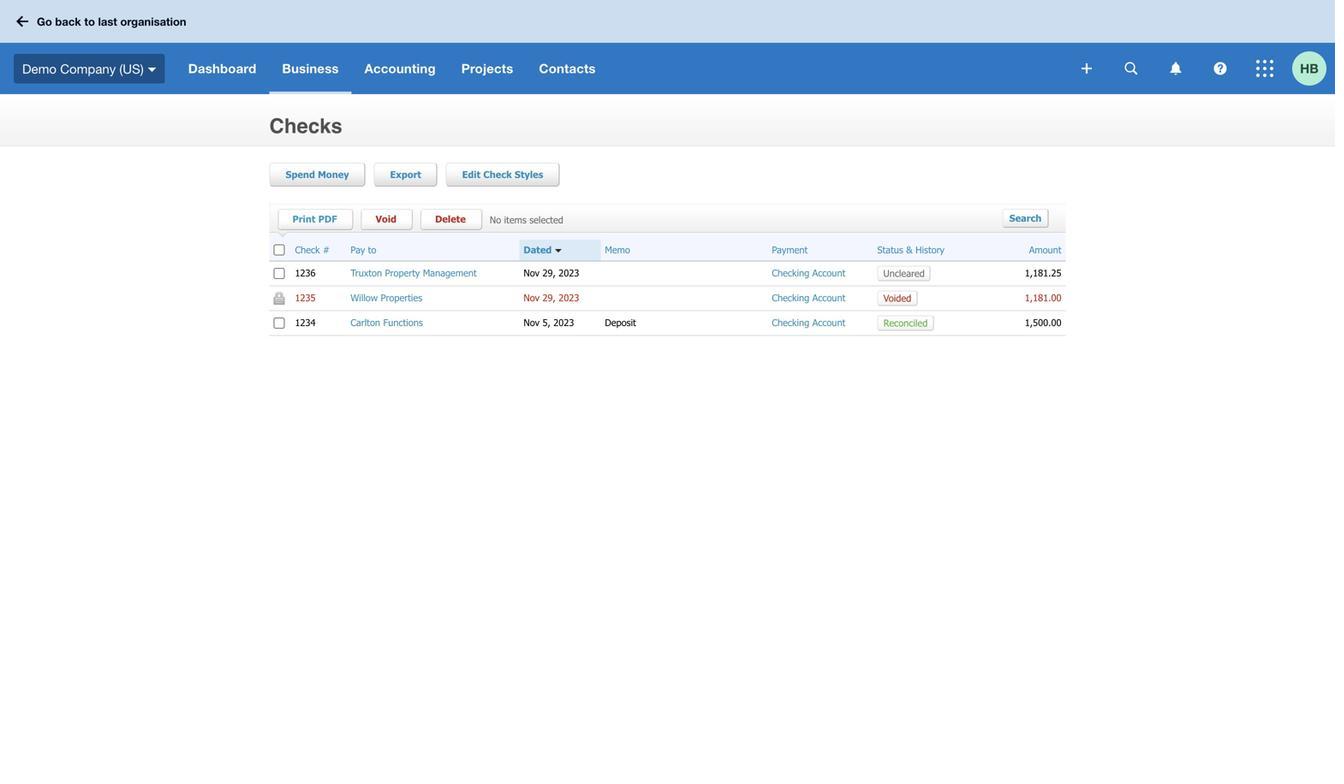 Task type: locate. For each thing, give the bounding box(es) containing it.
2 checking from the top
[[772, 292, 810, 304]]

to left last
[[84, 15, 95, 28]]

3 checking from the top
[[772, 317, 810, 329]]

accounting
[[365, 61, 436, 76]]

0 vertical spatial account
[[813, 267, 846, 279]]

banner
[[0, 0, 1335, 94]]

nov 5, 2023
[[524, 317, 574, 329]]

0 vertical spatial checking account link
[[772, 267, 846, 279]]

29,
[[543, 267, 556, 279], [543, 292, 556, 304]]

2 vertical spatial 2023
[[554, 317, 574, 329]]

3 checking account from the top
[[772, 317, 846, 329]]

banner containing dashboard
[[0, 0, 1335, 94]]

2023 for willow properties
[[559, 292, 579, 304]]

reconciled
[[884, 317, 928, 329]]

go back to last organisation link
[[10, 6, 197, 37]]

status & history
[[878, 244, 945, 256]]

carlton functions
[[351, 317, 423, 329]]

check # link
[[295, 244, 330, 256]]

svg image
[[1170, 62, 1182, 75]]

uncleared
[[884, 267, 925, 279]]

1234
[[295, 317, 316, 329]]

nov for willow properties
[[524, 292, 540, 304]]

dated link
[[524, 244, 552, 256]]

truxton
[[351, 267, 382, 279]]

bulk selection is not available for voided checks. image
[[274, 292, 285, 305]]

2023 for truxton property management
[[559, 267, 579, 279]]

1 vertical spatial checking account link
[[772, 292, 846, 304]]

svg image
[[16, 16, 28, 27], [1257, 60, 1274, 77], [1125, 62, 1138, 75], [1214, 62, 1227, 75], [1082, 63, 1092, 74], [148, 67, 157, 72]]

checking for reconciled
[[772, 317, 810, 329]]

1 nov from the top
[[524, 267, 540, 279]]

voided link
[[878, 291, 918, 306]]

2 checking account link from the top
[[772, 292, 846, 304]]

1 checking from the top
[[772, 267, 810, 279]]

1235
[[295, 292, 316, 304]]

2 checking account from the top
[[772, 292, 846, 304]]

pay to link
[[351, 244, 376, 256]]

nov 29, 2023 down dated link
[[524, 267, 579, 279]]

carlton functions link
[[351, 317, 423, 329]]

0 vertical spatial 29,
[[543, 267, 556, 279]]

checking account for reconciled
[[772, 317, 846, 329]]

2 vertical spatial checking account
[[772, 317, 846, 329]]

checking account link for voided
[[772, 292, 846, 304]]

svg image inside demo company (us) popup button
[[148, 67, 157, 72]]

delete
[[435, 213, 466, 225]]

to right pay at the left top
[[368, 244, 376, 256]]

to
[[84, 15, 95, 28], [368, 244, 376, 256]]

nov up the nov 5, 2023
[[524, 292, 540, 304]]

nov down dated link
[[524, 267, 540, 279]]

3 account from the top
[[813, 317, 846, 329]]

items
[[504, 214, 527, 226]]

checking account for uncleared
[[772, 267, 846, 279]]

3 nov from the top
[[524, 317, 540, 329]]

export
[[390, 169, 421, 180]]

willow properties
[[351, 292, 422, 304]]

projects button
[[449, 43, 526, 94]]

29, for truxton property management
[[543, 267, 556, 279]]

2 29, from the top
[[543, 292, 556, 304]]

checking account link for uncleared
[[772, 267, 846, 279]]

2 vertical spatial checking account link
[[772, 317, 846, 329]]

1 vertical spatial account
[[813, 292, 846, 304]]

business
[[282, 61, 339, 76]]

1 account from the top
[[813, 267, 846, 279]]

print pdf link
[[284, 209, 354, 231]]

0 vertical spatial to
[[84, 15, 95, 28]]

29, down dated link
[[543, 267, 556, 279]]

willow
[[351, 292, 378, 304]]

0 vertical spatial checking account
[[772, 267, 846, 279]]

0 vertical spatial 2023
[[559, 267, 579, 279]]

projects
[[461, 61, 513, 76]]

3 checking account link from the top
[[772, 317, 846, 329]]

1 vertical spatial checking account
[[772, 292, 846, 304]]

checking
[[772, 267, 810, 279], [772, 292, 810, 304], [772, 317, 810, 329]]

2023
[[559, 267, 579, 279], [559, 292, 579, 304], [554, 317, 574, 329]]

2 account from the top
[[813, 292, 846, 304]]

2 vertical spatial checking
[[772, 317, 810, 329]]

account for reconciled
[[813, 317, 846, 329]]

checking for voided
[[772, 292, 810, 304]]

memo
[[605, 244, 630, 256]]

1 vertical spatial nov
[[524, 292, 540, 304]]

1 vertical spatial 29,
[[543, 292, 556, 304]]

1 vertical spatial nov 29, 2023
[[524, 292, 579, 304]]

1 nov 29, 2023 from the top
[[524, 267, 579, 279]]

2 vertical spatial account
[[813, 317, 846, 329]]

None checkbox
[[274, 318, 285, 329]]

2 vertical spatial nov
[[524, 317, 540, 329]]

1,181.00
[[1025, 292, 1062, 304]]

export link
[[374, 163, 437, 187]]

styles
[[515, 169, 543, 180]]

nov 29, 2023 up the nov 5, 2023
[[524, 292, 579, 304]]

nov
[[524, 267, 540, 279], [524, 292, 540, 304], [524, 317, 540, 329]]

2 nov 29, 2023 from the top
[[524, 292, 579, 304]]

(us)
[[119, 61, 144, 76]]

go
[[37, 15, 52, 28]]

0 vertical spatial nov 29, 2023
[[524, 267, 579, 279]]

1 checking account from the top
[[772, 267, 846, 279]]

search
[[1010, 212, 1042, 224]]

1 vertical spatial checking
[[772, 292, 810, 304]]

1 vertical spatial 2023
[[559, 292, 579, 304]]

nov 29, 2023
[[524, 267, 579, 279], [524, 292, 579, 304]]

reconciled link
[[878, 315, 934, 331]]

1 checking account link from the top
[[772, 267, 846, 279]]

demo company (us) button
[[0, 43, 175, 94]]

checking account
[[772, 267, 846, 279], [772, 292, 846, 304], [772, 317, 846, 329]]

hb button
[[1293, 43, 1335, 94]]

0 vertical spatial nov
[[524, 267, 540, 279]]

1 vertical spatial to
[[368, 244, 376, 256]]

uncleared link
[[878, 266, 931, 281]]

0 vertical spatial checking
[[772, 267, 810, 279]]

selected
[[530, 214, 563, 226]]

contacts button
[[526, 43, 609, 94]]

1 29, from the top
[[543, 267, 556, 279]]

account
[[813, 267, 846, 279], [813, 292, 846, 304], [813, 317, 846, 329]]

functions
[[383, 317, 423, 329]]

checking account link
[[772, 267, 846, 279], [772, 292, 846, 304], [772, 317, 846, 329]]

nov left 5,
[[524, 317, 540, 329]]

dashboard link
[[175, 43, 269, 94]]

amount
[[1029, 244, 1062, 256]]

2 nov from the top
[[524, 292, 540, 304]]

svg image inside go back to last organisation link
[[16, 16, 28, 27]]

None checkbox
[[274, 245, 285, 256], [274, 268, 285, 279], [274, 245, 285, 256], [274, 268, 285, 279]]

29, up the nov 5, 2023
[[543, 292, 556, 304]]



Task type: describe. For each thing, give the bounding box(es) containing it.
organisation
[[120, 15, 186, 28]]

dashboard
[[188, 61, 256, 76]]

history
[[916, 244, 945, 256]]

management
[[423, 267, 477, 279]]

truxton property management
[[351, 267, 477, 279]]

2023 for carlton functions
[[554, 317, 574, 329]]

print
[[293, 213, 316, 225]]

spend
[[286, 169, 315, 180]]

go back to last organisation
[[37, 15, 186, 28]]

1236
[[295, 267, 316, 279]]

money
[[318, 169, 349, 180]]

checks
[[269, 114, 343, 138]]

account for voided
[[813, 292, 846, 304]]

voided
[[884, 292, 912, 304]]

&
[[906, 244, 913, 256]]

willow properties link
[[351, 292, 422, 304]]

checking account for voided
[[772, 292, 846, 304]]

account for uncleared
[[813, 267, 846, 279]]

status & history link
[[878, 244, 945, 256]]

edit
[[462, 169, 481, 180]]

payment
[[772, 244, 808, 256]]

dated
[[524, 244, 552, 256]]

5,
[[543, 317, 551, 329]]

property
[[385, 267, 420, 279]]

spend money link
[[269, 163, 365, 187]]

check #
[[295, 244, 330, 256]]

status
[[878, 244, 903, 256]]

nov for carlton functions
[[524, 317, 540, 329]]

1 horizontal spatial to
[[368, 244, 376, 256]]

checking account link for reconciled
[[772, 317, 846, 329]]

0 horizontal spatial to
[[84, 15, 95, 28]]

1,181.25
[[1025, 267, 1062, 279]]

void link
[[367, 209, 414, 231]]

nov for truxton property management
[[524, 267, 540, 279]]

pay to
[[351, 244, 376, 256]]

edit check styles
[[462, 169, 543, 180]]

hb
[[1300, 61, 1319, 76]]

deposit
[[605, 317, 636, 329]]

contacts
[[539, 61, 596, 76]]

truxton property management link
[[351, 267, 477, 279]]

payment link
[[772, 244, 808, 256]]

pdf
[[318, 213, 337, 225]]

last
[[98, 15, 117, 28]]

amount link
[[1029, 244, 1062, 256]]

print pdf
[[293, 213, 337, 225]]

check
[[483, 169, 512, 180]]

no items selected
[[490, 214, 563, 226]]

demo company (us)
[[22, 61, 144, 76]]

checking for uncleared
[[772, 267, 810, 279]]

search link
[[1003, 209, 1049, 228]]

pay
[[351, 244, 365, 256]]

29, for willow properties
[[543, 292, 556, 304]]

edit check styles link
[[446, 163, 560, 187]]

back
[[55, 15, 81, 28]]

spend money
[[286, 169, 349, 180]]

no
[[490, 214, 501, 226]]

accounting button
[[352, 43, 449, 94]]

nov 29, 2023 for willow properties
[[524, 292, 579, 304]]

nov 29, 2023 for truxton property management
[[524, 267, 579, 279]]

demo
[[22, 61, 57, 76]]

delete link
[[427, 209, 483, 231]]

memo link
[[605, 244, 630, 256]]

carlton
[[351, 317, 380, 329]]

company
[[60, 61, 116, 76]]

properties
[[381, 292, 422, 304]]

void
[[376, 213, 397, 225]]

1,500.00
[[1025, 317, 1062, 329]]

business button
[[269, 43, 352, 94]]



Task type: vqa. For each thing, say whether or not it's contained in the screenshot.
GO
yes



